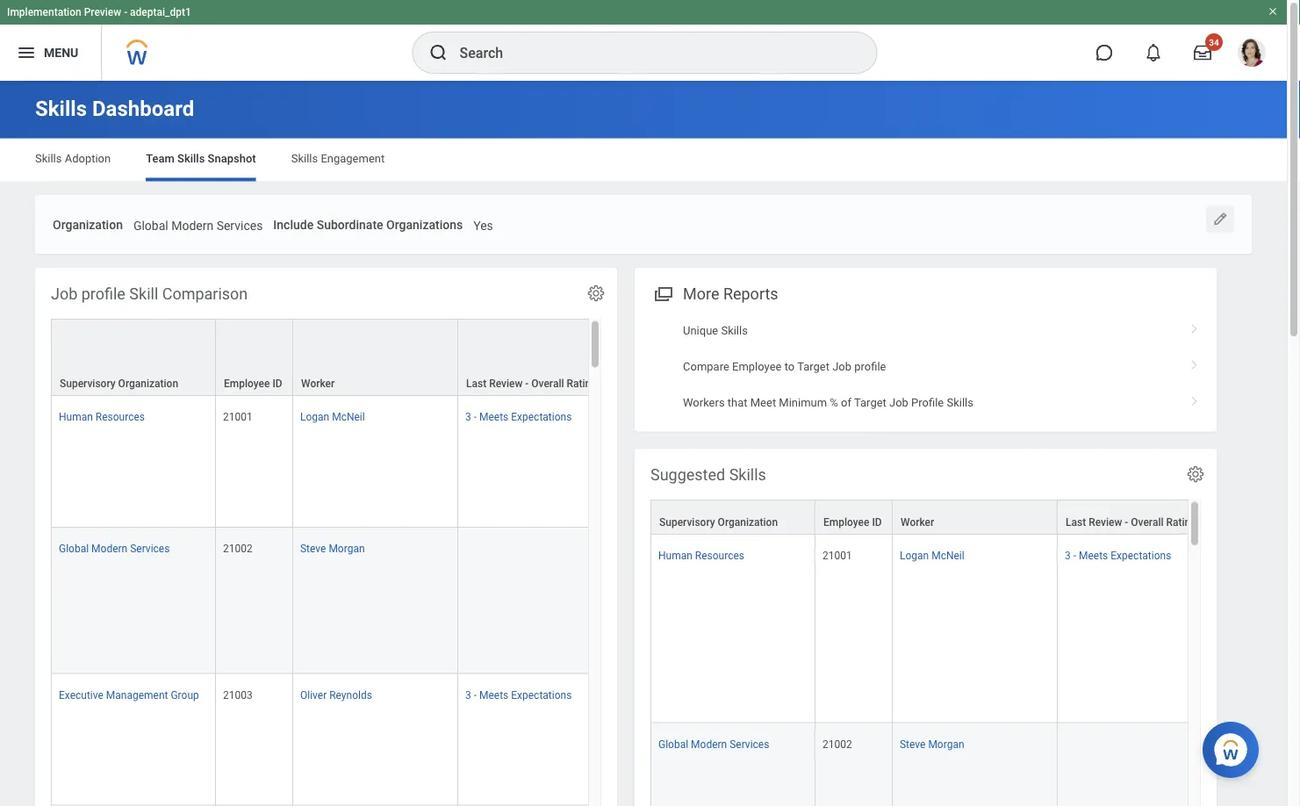 Task type: locate. For each thing, give the bounding box(es) containing it.
0 vertical spatial target
[[797, 360, 830, 373]]

rating
[[567, 377, 597, 389], [1167, 516, 1197, 528]]

expectations inside suggested skills element
[[1111, 549, 1172, 561]]

1 horizontal spatial human resources link
[[659, 546, 745, 561]]

rating for job profile skill comparison
[[567, 377, 597, 389]]

1 horizontal spatial id
[[872, 516, 882, 528]]

employee inside job profile skill comparison element
[[224, 377, 270, 389]]

global inside suggested skills element
[[659, 738, 689, 750]]

human inside suggested skills element
[[659, 549, 693, 561]]

overall
[[532, 377, 564, 389], [1131, 516, 1164, 528]]

global modern services
[[133, 218, 263, 233], [59, 542, 170, 555], [659, 738, 770, 750]]

human inside job profile skill comparison element
[[59, 410, 93, 423]]

0 horizontal spatial last
[[466, 377, 487, 389]]

search image
[[428, 42, 449, 63]]

logan mcneil link inside suggested skills element
[[900, 546, 965, 561]]

steve morgan link
[[300, 539, 365, 555], [900, 734, 965, 750]]

0 vertical spatial human resources
[[59, 410, 145, 423]]

- inside row
[[474, 688, 477, 701]]

morgan for job profile skill comparison
[[329, 542, 365, 555]]

overall inside suggested skills element
[[1131, 516, 1164, 528]]

last review - overall rating button
[[458, 319, 623, 395], [1058, 500, 1222, 533]]

list containing unique skills
[[635, 312, 1217, 421]]

organization
[[53, 217, 123, 232], [118, 377, 178, 389], [718, 516, 778, 528]]

preview
[[84, 6, 121, 18]]

tab list inside "skills dashboard" "main content"
[[18, 139, 1270, 181]]

row
[[51, 318, 1300, 396], [51, 395, 1300, 527], [651, 499, 1300, 535], [51, 527, 1300, 673], [651, 534, 1300, 723], [51, 673, 1300, 805], [651, 723, 1300, 806], [51, 805, 1300, 806]]

adoption
[[65, 152, 111, 165]]

employee inside compare employee to target job profile link
[[732, 360, 782, 373]]

0 horizontal spatial logan
[[300, 410, 329, 423]]

executive
[[59, 688, 103, 701]]

1 horizontal spatial 21002
[[823, 738, 852, 750]]

global modern services link
[[59, 539, 170, 555], [659, 734, 770, 750]]

id inside job profile skill comparison element
[[273, 377, 282, 389]]

meets inside suggested skills element
[[1079, 549, 1108, 561]]

global modern services link inside suggested skills element
[[659, 734, 770, 750]]

0 vertical spatial global modern services link
[[59, 539, 170, 555]]

1 horizontal spatial logan
[[900, 549, 929, 561]]

employee id inside suggested skills element
[[824, 516, 882, 528]]

services inside suggested skills element
[[730, 738, 770, 750]]

adeptai_dpt1
[[130, 6, 191, 18]]

target
[[797, 360, 830, 373], [854, 396, 887, 409]]

skills left engagement at the top left
[[291, 152, 318, 165]]

last
[[466, 377, 487, 389], [1066, 516, 1086, 528]]

1 vertical spatial morgan
[[929, 738, 965, 750]]

employee id button for suggested skills
[[816, 500, 892, 533]]

overall inside job profile skill comparison element
[[532, 377, 564, 389]]

21001 inside job profile skill comparison element
[[223, 410, 253, 423]]

logan mcneil for job profile skill comparison
[[300, 410, 365, 423]]

close environment banner image
[[1268, 6, 1279, 17]]

expectations for job profile skill comparison
[[511, 410, 572, 423]]

2 vertical spatial modern
[[691, 738, 727, 750]]

employee
[[732, 360, 782, 373], [224, 377, 270, 389], [824, 516, 870, 528]]

unique skills link
[[635, 312, 1217, 348]]

resources inside suggested skills element
[[695, 549, 745, 561]]

profile
[[912, 396, 944, 409]]

0 horizontal spatial morgan
[[329, 542, 365, 555]]

21001 inside suggested skills element
[[823, 549, 852, 561]]

1 horizontal spatial job
[[833, 360, 852, 373]]

resources
[[96, 410, 145, 423], [695, 549, 745, 561]]

supervisory organization column header inside suggested skills element
[[651, 499, 816, 535]]

0 vertical spatial rating
[[567, 377, 597, 389]]

human resources link
[[59, 407, 145, 423], [659, 546, 745, 561]]

0 horizontal spatial employee id column header
[[216, 318, 293, 396]]

steve inside suggested skills element
[[900, 738, 926, 750]]

chevron right image inside unique skills link
[[1184, 317, 1207, 335]]

job left skill
[[51, 285, 78, 304]]

1 horizontal spatial overall
[[1131, 516, 1164, 528]]

worker inside job profile skill comparison element
[[301, 377, 335, 389]]

profile up workers that meet minimum % of target job profile skills
[[855, 360, 886, 373]]

rating inside suggested skills element
[[1167, 516, 1197, 528]]

steve inside job profile skill comparison element
[[300, 542, 326, 555]]

1 horizontal spatial supervisory organization button
[[652, 500, 815, 533]]

supervisory organization button
[[52, 319, 215, 395], [652, 500, 815, 533]]

last review - overall rating inside job profile skill comparison element
[[466, 377, 597, 389]]

compare
[[683, 360, 730, 373]]

global modern services link for profile
[[59, 539, 170, 555]]

1 horizontal spatial logan mcneil link
[[900, 546, 965, 561]]

last review - overall rating button for suggested skills
[[1058, 500, 1222, 533]]

rating inside job profile skill comparison element
[[567, 377, 597, 389]]

employee id column header
[[216, 318, 293, 396], [816, 499, 893, 535]]

0 horizontal spatial mcneil
[[332, 410, 365, 423]]

last review - overall rating button down configure suggested skills image
[[1058, 500, 1222, 533]]

last review - overall rating button for job profile skill comparison
[[458, 319, 623, 395]]

logan mcneil inside suggested skills element
[[900, 549, 965, 561]]

minimum
[[779, 396, 827, 409]]

morgan inside job profile skill comparison element
[[329, 542, 365, 555]]

0 vertical spatial supervisory organization column header
[[51, 318, 216, 396]]

logan mcneil inside job profile skill comparison element
[[300, 410, 365, 423]]

1 horizontal spatial services
[[217, 218, 263, 233]]

logan
[[300, 410, 329, 423], [900, 549, 929, 561]]

organization inside job profile skill comparison element
[[118, 377, 178, 389]]

morgan inside suggested skills element
[[929, 738, 965, 750]]

reynolds
[[329, 688, 372, 701]]

human
[[59, 410, 93, 423], [659, 549, 693, 561]]

supervisory organization for skills
[[659, 516, 778, 528]]

worker button inside job profile skill comparison element
[[293, 319, 457, 395]]

3 inside suggested skills element
[[1065, 549, 1071, 561]]

expectations
[[511, 410, 572, 423], [1111, 549, 1172, 561], [511, 688, 572, 701]]

2 horizontal spatial employee
[[824, 516, 870, 528]]

steve morgan
[[300, 542, 365, 555], [900, 738, 965, 750]]

0 vertical spatial 21002
[[223, 542, 253, 555]]

employee id column header for suggested skills
[[816, 499, 893, 535]]

supervisory organization button inside job profile skill comparison element
[[52, 319, 215, 395]]

1 horizontal spatial logan mcneil
[[900, 549, 965, 561]]

mcneil
[[332, 410, 365, 423], [932, 549, 965, 561]]

steve
[[300, 542, 326, 555], [900, 738, 926, 750]]

-
[[124, 6, 127, 18], [525, 377, 529, 389], [474, 410, 477, 423], [1125, 516, 1129, 528], [1074, 549, 1077, 561], [474, 688, 477, 701]]

modern inside job profile skill comparison element
[[91, 542, 128, 555]]

Yes text field
[[473, 208, 493, 238]]

worker column header for suggested skills
[[893, 499, 1058, 535]]

employee id
[[224, 377, 282, 389], [824, 516, 882, 528]]

skills right suggested
[[729, 466, 766, 484]]

worker button for suggested skills
[[893, 500, 1057, 533]]

suggested
[[651, 466, 725, 484]]

include subordinate organizations
[[273, 217, 463, 232]]

target right to
[[797, 360, 830, 373]]

last review - overall rating inside suggested skills element
[[1066, 516, 1197, 528]]

2 vertical spatial global modern services
[[659, 738, 770, 750]]

0 vertical spatial last
[[466, 377, 487, 389]]

human resources for job
[[59, 410, 145, 423]]

1 chevron right image from the top
[[1184, 317, 1207, 335]]

services inside job profile skill comparison element
[[130, 542, 170, 555]]

engagement
[[321, 152, 385, 165]]

1 horizontal spatial modern
[[171, 218, 214, 233]]

last for job profile skill comparison
[[466, 377, 487, 389]]

1 horizontal spatial 21001
[[823, 549, 852, 561]]

3 - meets expectations inside row
[[465, 688, 572, 701]]

supervisory organization button down skill
[[52, 319, 215, 395]]

rating for suggested skills
[[1167, 516, 1197, 528]]

snapshot
[[208, 152, 256, 165]]

1 vertical spatial 21002
[[823, 738, 852, 750]]

supervisory organization for profile
[[60, 377, 178, 389]]

cell
[[51, 805, 216, 806], [216, 805, 293, 806], [293, 805, 458, 806], [458, 805, 623, 806]]

0 vertical spatial logan
[[300, 410, 329, 423]]

2 horizontal spatial services
[[730, 738, 770, 750]]

modern inside text field
[[171, 218, 214, 233]]

0 vertical spatial services
[[217, 218, 263, 233]]

0 horizontal spatial rating
[[567, 377, 597, 389]]

list
[[635, 312, 1217, 421]]

include subordinate organizations element
[[473, 207, 493, 239]]

1 horizontal spatial steve morgan
[[900, 738, 965, 750]]

supervisory organization button down suggested skills
[[652, 500, 815, 533]]

services
[[217, 218, 263, 233], [130, 542, 170, 555], [730, 738, 770, 750]]

chevron right image inside compare employee to target job profile link
[[1184, 354, 1207, 371]]

1 vertical spatial organization
[[118, 377, 178, 389]]

3 for job profile skill comparison
[[465, 410, 471, 423]]

worker button
[[293, 319, 457, 395], [893, 500, 1057, 533]]

1 vertical spatial id
[[872, 516, 882, 528]]

0 horizontal spatial resources
[[96, 410, 145, 423]]

1 horizontal spatial last review - overall rating button
[[1058, 500, 1222, 533]]

0 horizontal spatial global
[[59, 542, 89, 555]]

1 vertical spatial overall
[[1131, 516, 1164, 528]]

supervisory organization column header inside job profile skill comparison element
[[51, 318, 216, 396]]

employee id column header inside job profile skill comparison element
[[216, 318, 293, 396]]

worker button inside suggested skills element
[[893, 500, 1057, 533]]

steve morgan inside job profile skill comparison element
[[300, 542, 365, 555]]

organization inside suggested skills element
[[718, 516, 778, 528]]

1 vertical spatial meets
[[1079, 549, 1108, 561]]

21001 for job profile skill comparison
[[223, 410, 253, 423]]

0 vertical spatial profile
[[81, 285, 125, 304]]

employee id for suggested skills
[[824, 516, 882, 528]]

1 vertical spatial supervisory organization button
[[652, 500, 815, 533]]

21002 inside job profile skill comparison element
[[223, 542, 253, 555]]

global modern services inside job profile skill comparison element
[[59, 542, 170, 555]]

resources for profile
[[96, 410, 145, 423]]

1 vertical spatial logan mcneil
[[900, 549, 965, 561]]

3 - meets expectations
[[465, 410, 572, 423], [1065, 549, 1172, 561], [465, 688, 572, 701]]

0 vertical spatial human
[[59, 410, 93, 423]]

1 vertical spatial supervisory organization
[[659, 516, 778, 528]]

supervisory organization inside job profile skill comparison element
[[60, 377, 178, 389]]

skills
[[35, 96, 87, 121], [35, 152, 62, 165], [177, 152, 205, 165], [291, 152, 318, 165], [721, 323, 748, 337], [947, 396, 974, 409], [729, 466, 766, 484]]

supervisory organization column header down skill
[[51, 318, 216, 396]]

1 horizontal spatial worker
[[901, 516, 935, 528]]

0 vertical spatial morgan
[[329, 542, 365, 555]]

compare employee to target job profile
[[683, 360, 886, 373]]

0 vertical spatial 3 - meets expectations
[[465, 410, 572, 423]]

0 vertical spatial last review - overall rating
[[466, 377, 597, 389]]

21002 inside suggested skills element
[[823, 738, 852, 750]]

0 horizontal spatial worker button
[[293, 319, 457, 395]]

21001 for suggested skills
[[823, 549, 852, 561]]

2 vertical spatial 3 - meets expectations link
[[465, 685, 572, 701]]

global inside text field
[[133, 218, 168, 233]]

yes
[[473, 218, 493, 233]]

1 vertical spatial steve morgan
[[900, 738, 965, 750]]

34
[[1209, 37, 1219, 47]]

0 horizontal spatial job
[[51, 285, 78, 304]]

supervisory organization column header for profile
[[51, 318, 216, 396]]

expectations for suggested skills
[[1111, 549, 1172, 561]]

0 horizontal spatial id
[[273, 377, 282, 389]]

0 vertical spatial logan mcneil link
[[300, 407, 365, 423]]

resources inside job profile skill comparison element
[[96, 410, 145, 423]]

1 vertical spatial employee id button
[[816, 500, 892, 533]]

review
[[489, 377, 523, 389], [1089, 516, 1123, 528]]

dashboard
[[92, 96, 194, 121]]

overall for job profile skill comparison
[[532, 377, 564, 389]]

global for job
[[59, 542, 89, 555]]

global modern services for job profile skill comparison
[[59, 542, 170, 555]]

0 vertical spatial 3 - meets expectations link
[[465, 407, 572, 423]]

0 horizontal spatial services
[[130, 542, 170, 555]]

1 horizontal spatial steve morgan link
[[900, 734, 965, 750]]

employee for job profile skill comparison
[[224, 377, 270, 389]]

0 horizontal spatial human resources link
[[59, 407, 145, 423]]

management
[[106, 688, 168, 701]]

2 vertical spatial job
[[890, 396, 909, 409]]

1 horizontal spatial global
[[133, 218, 168, 233]]

0 vertical spatial employee
[[732, 360, 782, 373]]

1 horizontal spatial supervisory organization
[[659, 516, 778, 528]]

1 horizontal spatial last review - overall rating
[[1066, 516, 1197, 528]]

0 horizontal spatial supervisory organization button
[[52, 319, 215, 395]]

1 vertical spatial expectations
[[1111, 549, 1172, 561]]

1 vertical spatial employee id column header
[[816, 499, 893, 535]]

last review - overall rating
[[466, 377, 597, 389], [1066, 516, 1197, 528]]

employee id column header inside suggested skills element
[[816, 499, 893, 535]]

global modern services inside suggested skills element
[[659, 738, 770, 750]]

1 vertical spatial 3
[[1065, 549, 1071, 561]]

21001
[[223, 410, 253, 423], [823, 549, 852, 561]]

2 vertical spatial meets
[[479, 688, 509, 701]]

employee id button
[[216, 319, 292, 395], [816, 500, 892, 533]]

1 vertical spatial last review - overall rating
[[1066, 516, 1197, 528]]

1 vertical spatial chevron right image
[[1184, 354, 1207, 371]]

job left profile
[[890, 396, 909, 409]]

supervisory inside job profile skill comparison element
[[60, 377, 116, 389]]

modern inside suggested skills element
[[691, 738, 727, 750]]

logan inside suggested skills element
[[900, 549, 929, 561]]

last review - overall rating for job profile skill comparison
[[466, 377, 597, 389]]

mcneil inside job profile skill comparison element
[[332, 410, 365, 423]]

1 vertical spatial human
[[659, 549, 693, 561]]

employee id for job profile skill comparison
[[224, 377, 282, 389]]

Search Workday  search field
[[460, 33, 841, 72]]

human resources inside suggested skills element
[[659, 549, 745, 561]]

1 horizontal spatial employee id
[[824, 516, 882, 528]]

0 vertical spatial 21001
[[223, 410, 253, 423]]

1 vertical spatial human resources
[[659, 549, 745, 561]]

0 horizontal spatial worker
[[301, 377, 335, 389]]

worker column header for job profile skill comparison
[[293, 318, 458, 396]]

logan inside job profile skill comparison element
[[300, 410, 329, 423]]

1 vertical spatial worker button
[[893, 500, 1057, 533]]

1 vertical spatial profile
[[855, 360, 886, 373]]

human for job
[[59, 410, 93, 423]]

21002 for job profile skill comparison
[[223, 542, 253, 555]]

0 horizontal spatial supervisory
[[60, 377, 116, 389]]

worker
[[301, 377, 335, 389], [901, 516, 935, 528]]

tab list
[[18, 139, 1270, 181]]

1 horizontal spatial review
[[1089, 516, 1123, 528]]

that
[[728, 396, 748, 409]]

supervisory organization
[[60, 377, 178, 389], [659, 516, 778, 528]]

global inside job profile skill comparison element
[[59, 542, 89, 555]]

3 - meets expectations link for job profile skill comparison
[[465, 407, 572, 423]]

logan for suggested skills
[[900, 549, 929, 561]]

0 horizontal spatial human resources
[[59, 410, 145, 423]]

0 vertical spatial supervisory organization
[[60, 377, 178, 389]]

last inside suggested skills element
[[1066, 516, 1086, 528]]

modern
[[171, 218, 214, 233], [91, 542, 128, 555], [691, 738, 727, 750]]

0 horizontal spatial worker column header
[[293, 318, 458, 396]]

supervisory organization button inside suggested skills element
[[652, 500, 815, 533]]

morgan
[[329, 542, 365, 555], [929, 738, 965, 750]]

skills left adoption
[[35, 152, 62, 165]]

suggested skills
[[651, 466, 766, 484]]

0 vertical spatial review
[[489, 377, 523, 389]]

job
[[51, 285, 78, 304], [833, 360, 852, 373], [890, 396, 909, 409]]

0 vertical spatial resources
[[96, 410, 145, 423]]

1 horizontal spatial profile
[[855, 360, 886, 373]]

logan mcneil link
[[300, 407, 365, 423], [900, 546, 965, 561]]

skills adoption
[[35, 152, 111, 165]]

3
[[465, 410, 471, 423], [1065, 549, 1071, 561], [465, 688, 471, 701]]

id
[[273, 377, 282, 389], [872, 516, 882, 528]]

review inside suggested skills element
[[1089, 516, 1123, 528]]

last review - overall rating button down configure job profile skill comparison icon
[[458, 319, 623, 395]]

mcneil inside suggested skills element
[[932, 549, 965, 561]]

chevron right image
[[1184, 317, 1207, 335], [1184, 354, 1207, 371]]

supervisory organization column header
[[51, 318, 216, 396], [651, 499, 816, 535]]

meet
[[751, 396, 776, 409]]

target right "of"
[[854, 396, 887, 409]]

3 - meets expectations link
[[465, 407, 572, 423], [1065, 546, 1172, 561], [465, 685, 572, 701]]

steve morgan inside suggested skills element
[[900, 738, 965, 750]]

1 horizontal spatial morgan
[[929, 738, 965, 750]]

job up "of"
[[833, 360, 852, 373]]

1 vertical spatial 3 - meets expectations link
[[1065, 546, 1172, 561]]

supervisory
[[60, 377, 116, 389], [659, 516, 715, 528]]

unique
[[683, 323, 718, 337]]

supervisory organization column header down suggested skills
[[651, 499, 816, 535]]

review inside job profile skill comparison element
[[489, 377, 523, 389]]

tab list containing skills adoption
[[18, 139, 1270, 181]]

0 vertical spatial meets
[[479, 410, 509, 423]]

0 vertical spatial 3
[[465, 410, 471, 423]]

global
[[133, 218, 168, 233], [59, 542, 89, 555], [659, 738, 689, 750]]

0 vertical spatial steve morgan link
[[300, 539, 365, 555]]

3 - meets expectations inside suggested skills element
[[1065, 549, 1172, 561]]

skills right profile
[[947, 396, 974, 409]]

oliver
[[300, 688, 327, 701]]

0 vertical spatial worker column header
[[293, 318, 458, 396]]

worker column header
[[293, 318, 458, 396], [893, 499, 1058, 535]]

1 vertical spatial supervisory organization column header
[[651, 499, 816, 535]]

meets
[[479, 410, 509, 423], [1079, 549, 1108, 561], [479, 688, 509, 701]]

last review - overall rating for suggested skills
[[1066, 516, 1197, 528]]

worker inside suggested skills element
[[901, 516, 935, 528]]

workers that meet minimum % of target job profile skills link
[[635, 385, 1217, 421]]

0 vertical spatial steve morgan
[[300, 542, 365, 555]]

meets for job profile skill comparison
[[479, 410, 509, 423]]

implementation preview -   adeptai_dpt1
[[7, 6, 191, 18]]

skills right unique
[[721, 323, 748, 337]]

human resources
[[59, 410, 145, 423], [659, 549, 745, 561]]

employee inside suggested skills element
[[824, 516, 870, 528]]

profile
[[81, 285, 125, 304], [855, 360, 886, 373]]

id inside suggested skills element
[[872, 516, 882, 528]]

review for suggested skills
[[1089, 516, 1123, 528]]

21002
[[223, 542, 253, 555], [823, 738, 852, 750]]

last inside job profile skill comparison element
[[466, 377, 487, 389]]

employee id inside job profile skill comparison element
[[224, 377, 282, 389]]

2 vertical spatial services
[[730, 738, 770, 750]]

id for suggested skills
[[872, 516, 882, 528]]

human resources inside job profile skill comparison element
[[59, 410, 145, 423]]

mcneil for suggested skills
[[932, 549, 965, 561]]

profile logan mcneil image
[[1238, 39, 1266, 70]]

group
[[171, 688, 199, 701]]

profile left skill
[[81, 285, 125, 304]]

supervisory inside suggested skills element
[[659, 516, 715, 528]]

logan for job profile skill comparison
[[300, 410, 329, 423]]

logan mcneil
[[300, 410, 365, 423], [900, 549, 965, 561]]

mcneil for job profile skill comparison
[[332, 410, 365, 423]]

2 chevron right image from the top
[[1184, 354, 1207, 371]]

supervisory organization inside suggested skills element
[[659, 516, 778, 528]]

logan mcneil link inside job profile skill comparison element
[[300, 407, 365, 423]]

1 vertical spatial review
[[1089, 516, 1123, 528]]



Task type: describe. For each thing, give the bounding box(es) containing it.
worker button for job profile skill comparison
[[293, 319, 457, 395]]

steve for suggested skills
[[900, 738, 926, 750]]

3 - meets expectations for job profile skill comparison
[[465, 410, 572, 423]]

global modern services link for skills
[[659, 734, 770, 750]]

supervisory organization column header for skills
[[651, 499, 816, 535]]

last for suggested skills
[[1066, 516, 1086, 528]]

resources for skills
[[695, 549, 745, 561]]

id for job profile skill comparison
[[273, 377, 282, 389]]

chevron right image
[[1184, 390, 1207, 408]]

skills dashboard
[[35, 96, 194, 121]]

3 cell from the left
[[293, 805, 458, 806]]

job profile skill comparison
[[51, 285, 248, 304]]

steve morgan for suggested skills
[[900, 738, 965, 750]]

menu button
[[0, 25, 101, 81]]

team skills snapshot
[[146, 152, 256, 165]]

services inside text field
[[217, 218, 263, 233]]

comparison
[[162, 285, 248, 304]]

34 button
[[1184, 33, 1223, 72]]

executive management group link
[[59, 685, 199, 701]]

worker for suggested skills
[[901, 516, 935, 528]]

workers
[[683, 396, 725, 409]]

organizations
[[386, 217, 463, 232]]

meets for suggested skills
[[1079, 549, 1108, 561]]

human resources link for job
[[59, 407, 145, 423]]

compare employee to target job profile link
[[635, 348, 1217, 385]]

%
[[830, 396, 838, 409]]

logan mcneil for suggested skills
[[900, 549, 965, 561]]

steve for job profile skill comparison
[[300, 542, 326, 555]]

profile inside job profile skill comparison element
[[81, 285, 125, 304]]

review for job profile skill comparison
[[489, 377, 523, 389]]

justify image
[[16, 42, 37, 63]]

expectations inside row
[[511, 688, 572, 701]]

menu banner
[[0, 0, 1287, 81]]

more
[[683, 285, 720, 304]]

organization for job
[[118, 377, 178, 389]]

employee id column header for job profile skill comparison
[[216, 318, 293, 396]]

oliver reynolds
[[300, 688, 372, 701]]

0 vertical spatial global modern services
[[133, 218, 263, 233]]

overall for suggested skills
[[1131, 516, 1164, 528]]

skills dashboard main content
[[0, 81, 1300, 806]]

implementation
[[7, 6, 81, 18]]

include
[[273, 217, 314, 232]]

services for suggested skills
[[730, 738, 770, 750]]

modern for job profile skill comparison
[[91, 542, 128, 555]]

supervisory for job
[[60, 377, 116, 389]]

logan mcneil link for job profile skill comparison
[[300, 407, 365, 423]]

skills engagement
[[291, 152, 385, 165]]

list inside "skills dashboard" "main content"
[[635, 312, 1217, 421]]

steve morgan for job profile skill comparison
[[300, 542, 365, 555]]

global modern services for suggested skills
[[659, 738, 770, 750]]

steve morgan link for job profile skill comparison
[[300, 539, 365, 555]]

subordinate
[[317, 217, 383, 232]]

reports
[[723, 285, 779, 304]]

0 vertical spatial organization
[[53, 217, 123, 232]]

job profile skill comparison element
[[35, 268, 1300, 806]]

human resources for suggested
[[659, 549, 745, 561]]

4 cell from the left
[[458, 805, 623, 806]]

human resources link for suggested
[[659, 546, 745, 561]]

executive management group
[[59, 688, 199, 701]]

0 vertical spatial job
[[51, 285, 78, 304]]

supervisory organization button for profile
[[52, 319, 215, 395]]

morgan for suggested skills
[[929, 738, 965, 750]]

2 horizontal spatial job
[[890, 396, 909, 409]]

to
[[785, 360, 795, 373]]

skill
[[129, 285, 158, 304]]

services for job profile skill comparison
[[130, 542, 170, 555]]

employee id button for job profile skill comparison
[[216, 319, 292, 395]]

21002 for suggested skills
[[823, 738, 852, 750]]

organization element
[[133, 207, 263, 239]]

1 vertical spatial job
[[833, 360, 852, 373]]

chevron right image for unique skills
[[1184, 317, 1207, 335]]

Global Modern Services text field
[[133, 208, 263, 238]]

workers that meet minimum % of target job profile skills
[[683, 396, 974, 409]]

configure job profile skill comparison image
[[587, 284, 606, 303]]

3 inside row
[[465, 688, 471, 701]]

1 vertical spatial target
[[854, 396, 887, 409]]

1 cell from the left
[[51, 805, 216, 806]]

worker for job profile skill comparison
[[301, 377, 335, 389]]

chevron right image for compare employee to target job profile
[[1184, 354, 1207, 371]]

3 - meets expectations link for suggested skills
[[1065, 546, 1172, 561]]

organization for suggested
[[718, 516, 778, 528]]

team
[[146, 152, 175, 165]]

edit image
[[1212, 210, 1229, 228]]

unique skills
[[683, 323, 748, 337]]

- inside "menu" banner
[[124, 6, 127, 18]]

of
[[841, 396, 852, 409]]

inbox large image
[[1194, 44, 1212, 61]]

steve morgan link for suggested skills
[[900, 734, 965, 750]]

configure suggested skills image
[[1186, 465, 1206, 484]]

menu group image
[[651, 281, 674, 305]]

menu
[[44, 45, 78, 60]]

2 cell from the left
[[216, 805, 293, 806]]

notifications large image
[[1145, 44, 1163, 61]]

profile inside compare employee to target job profile link
[[855, 360, 886, 373]]

logan mcneil link for suggested skills
[[900, 546, 965, 561]]

more reports
[[683, 285, 779, 304]]

3 for suggested skills
[[1065, 549, 1071, 561]]

modern for suggested skills
[[691, 738, 727, 750]]

employee for suggested skills
[[824, 516, 870, 528]]

supervisory for suggested
[[659, 516, 715, 528]]

21003
[[223, 688, 253, 701]]

suggested skills element
[[635, 449, 1300, 806]]

human for suggested
[[659, 549, 693, 561]]

oliver reynolds link
[[300, 685, 372, 701]]

skills up skills adoption
[[35, 96, 87, 121]]

3 - meets expectations for suggested skills
[[1065, 549, 1172, 561]]

global for suggested
[[659, 738, 689, 750]]

row containing executive management group
[[51, 673, 1300, 805]]

skills right the team
[[177, 152, 205, 165]]

supervisory organization button for skills
[[652, 500, 815, 533]]



Task type: vqa. For each thing, say whether or not it's contained in the screenshot.
34 button
yes



